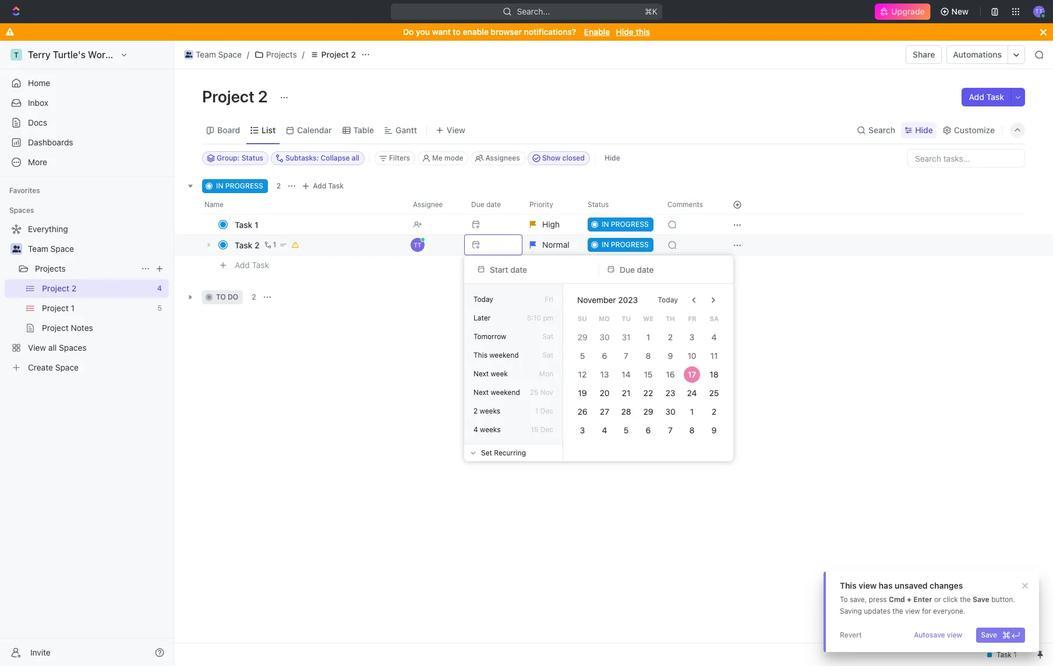 Task type: describe. For each thing, give the bounding box(es) containing it.
2 vertical spatial add task button
[[229, 259, 274, 273]]

team inside tree
[[28, 244, 48, 254]]

do
[[228, 293, 238, 302]]

1 vertical spatial 30
[[665, 407, 675, 417]]

tomorrow
[[474, 333, 506, 341]]

1 vertical spatial project 2
[[202, 87, 271, 106]]

13
[[600, 370, 609, 380]]

Due date text field
[[620, 265, 716, 275]]

weeks for 4 weeks
[[480, 426, 501, 434]]

this for view
[[840, 581, 857, 591]]

hide inside dropdown button
[[915, 125, 933, 135]]

2 weeks
[[474, 407, 500, 416]]

do
[[403, 27, 414, 37]]

⌘k
[[645, 6, 658, 16]]

november
[[577, 295, 616, 305]]

31
[[622, 333, 631, 342]]

home
[[28, 78, 50, 88]]

dec for 1 dec
[[540, 407, 553, 416]]

dashboards
[[28, 137, 73, 147]]

everyone.
[[933, 607, 965, 616]]

saving
[[840, 607, 862, 616]]

later
[[474, 314, 490, 323]]

progress
[[225, 182, 263, 190]]

0 horizontal spatial 4
[[474, 426, 478, 434]]

dec for 15 dec
[[540, 426, 553, 434]]

customize
[[954, 125, 995, 135]]

1 dec
[[535, 407, 553, 416]]

25 for 25
[[709, 388, 719, 398]]

hide inside button
[[605, 154, 620, 162]]

task down task 1
[[235, 240, 252, 250]]

board
[[217, 125, 240, 135]]

automations
[[953, 50, 1002, 59]]

fri
[[545, 295, 553, 304]]

27
[[600, 407, 609, 417]]

revert
[[840, 631, 862, 640]]

search button
[[853, 122, 899, 138]]

tu
[[622, 315, 631, 323]]

0 vertical spatial projects
[[266, 50, 297, 59]]

0 vertical spatial 6
[[602, 351, 607, 361]]

th
[[666, 315, 675, 323]]

this view has unsaved changes to save, press cmd + enter or click the save button. saving updates the view for everyone.
[[840, 581, 1015, 616]]

docs link
[[5, 114, 169, 132]]

set recurring
[[481, 449, 526, 458]]

1 vertical spatial view
[[905, 607, 920, 616]]

15 dec
[[531, 426, 553, 434]]

1 inside task 1 link
[[255, 220, 258, 230]]

upgrade
[[891, 6, 925, 16]]

10
[[688, 351, 697, 361]]

list
[[262, 125, 276, 135]]

0 horizontal spatial project
[[202, 87, 254, 106]]

1 vertical spatial 8
[[690, 426, 695, 436]]

2 horizontal spatial 4
[[712, 333, 717, 342]]

enable
[[584, 27, 610, 37]]

12
[[578, 370, 587, 380]]

hide button
[[901, 122, 936, 138]]

list link
[[259, 122, 276, 138]]

1 down 24
[[690, 407, 694, 417]]

25 nov
[[530, 388, 553, 397]]

17
[[688, 370, 696, 380]]

enter
[[913, 596, 932, 605]]

weekend for this weekend
[[489, 351, 519, 360]]

this for weekend
[[474, 351, 487, 360]]

notifications?
[[524, 27, 576, 37]]

task 1
[[235, 220, 258, 230]]

view for autosave
[[947, 631, 962, 640]]

1 horizontal spatial team space
[[196, 50, 242, 59]]

20
[[599, 388, 609, 398]]

autosave view button
[[909, 628, 967, 644]]

0 vertical spatial add task
[[969, 92, 1004, 102]]

calendar
[[297, 125, 332, 135]]

project 2 link
[[307, 48, 359, 62]]

you
[[416, 27, 430, 37]]

task 2
[[235, 240, 260, 250]]

next week
[[474, 370, 508, 379]]

16
[[666, 370, 675, 380]]

for
[[922, 607, 931, 616]]

we
[[643, 315, 653, 323]]

in progress
[[216, 182, 263, 190]]

recurring
[[494, 449, 526, 458]]

has
[[879, 581, 893, 591]]

customize button
[[939, 122, 998, 138]]

su
[[578, 315, 587, 323]]

to
[[840, 596, 848, 605]]

2023
[[618, 295, 638, 305]]

0 horizontal spatial add task
[[235, 260, 269, 270]]

user group image
[[12, 246, 21, 253]]

view for this
[[859, 581, 877, 591]]

0 vertical spatial hide
[[616, 27, 634, 37]]

0 vertical spatial space
[[218, 50, 242, 59]]

15 for 15
[[644, 370, 653, 380]]

1 horizontal spatial add
[[313, 182, 326, 190]]

1 button
[[262, 239, 278, 251]]

15 for 15 dec
[[531, 426, 538, 434]]

11
[[710, 351, 718, 361]]

25 for 25 nov
[[530, 388, 538, 397]]

1 vertical spatial 6
[[646, 426, 651, 436]]

do you want to enable browser notifications? enable hide this
[[403, 27, 650, 37]]

updates
[[864, 607, 890, 616]]

1 horizontal spatial 9
[[712, 426, 717, 436]]

next for next weekend
[[474, 388, 489, 397]]

0 vertical spatial the
[[960, 596, 971, 605]]

0 vertical spatial projects link
[[252, 48, 300, 62]]

or
[[934, 596, 941, 605]]

task down the 1 button
[[252, 260, 269, 270]]

Start date text field
[[490, 265, 587, 275]]

search...
[[517, 6, 550, 16]]

save button
[[976, 628, 1025, 644]]

share button
[[906, 45, 942, 64]]

autosave view
[[914, 631, 962, 640]]

2 / from the left
[[302, 50, 304, 59]]

Search tasks... text field
[[908, 150, 1025, 167]]

mo
[[599, 315, 610, 323]]

4 weeks
[[474, 426, 501, 434]]

0 vertical spatial 9
[[668, 351, 673, 361]]

1 vertical spatial 7
[[668, 426, 673, 436]]

26
[[577, 407, 587, 417]]

today button
[[651, 291, 685, 310]]

0 vertical spatial to
[[453, 27, 461, 37]]

click
[[943, 596, 958, 605]]

0 horizontal spatial 3
[[580, 426, 585, 436]]

21
[[622, 388, 631, 398]]

1 horizontal spatial 5
[[624, 426, 629, 436]]

1 horizontal spatial team
[[196, 50, 216, 59]]

calendar link
[[295, 122, 332, 138]]

0 vertical spatial team space link
[[181, 48, 245, 62]]

1 horizontal spatial 4
[[602, 426, 607, 436]]

invite
[[30, 648, 51, 658]]

favorites button
[[5, 184, 45, 198]]



Task type: vqa. For each thing, say whether or not it's contained in the screenshot.


Task type: locate. For each thing, give the bounding box(es) containing it.
in
[[216, 182, 223, 190]]

space inside tree
[[50, 244, 74, 254]]

spaces
[[9, 206, 34, 215]]

30
[[599, 333, 609, 342], [665, 407, 675, 417]]

30 down the mo
[[599, 333, 609, 342]]

1 horizontal spatial today
[[658, 296, 678, 305]]

7 down 31
[[624, 351, 629, 361]]

28
[[621, 407, 631, 417]]

next left week
[[474, 370, 489, 379]]

14
[[622, 370, 631, 380]]

4 down 2 weeks
[[474, 426, 478, 434]]

to right want
[[453, 27, 461, 37]]

2 horizontal spatial add task
[[969, 92, 1004, 102]]

0 horizontal spatial this
[[474, 351, 487, 360]]

0 vertical spatial save
[[973, 596, 989, 605]]

0 vertical spatial project 2
[[321, 50, 356, 59]]

tree inside the sidebar navigation
[[5, 220, 169, 377]]

team right user group image
[[28, 244, 48, 254]]

next for next week
[[474, 370, 489, 379]]

1 vertical spatial save
[[981, 631, 997, 640]]

add task button
[[962, 88, 1011, 107], [299, 179, 348, 193], [229, 259, 274, 273]]

sat for this weekend
[[542, 351, 553, 360]]

9 up '16'
[[668, 351, 673, 361]]

1 horizontal spatial add task button
[[299, 179, 348, 193]]

1 25 from the left
[[530, 388, 538, 397]]

0 vertical spatial view
[[859, 581, 877, 591]]

1 down we on the top right of page
[[646, 333, 650, 342]]

add up task 1 link
[[313, 182, 326, 190]]

29
[[577, 333, 587, 342], [643, 407, 653, 417]]

1 vertical spatial to
[[216, 293, 226, 302]]

0 vertical spatial 3
[[690, 333, 695, 342]]

sat up mon
[[542, 351, 553, 360]]

task up task 2
[[235, 220, 252, 230]]

next
[[474, 370, 489, 379], [474, 388, 489, 397]]

2 vertical spatial hide
[[605, 154, 620, 162]]

today up later
[[474, 295, 493, 304]]

7 down 23
[[668, 426, 673, 436]]

automations button
[[947, 46, 1008, 63]]

pm
[[543, 314, 553, 323]]

15 up '22'
[[644, 370, 653, 380]]

4
[[712, 333, 717, 342], [474, 426, 478, 434], [602, 426, 607, 436]]

task
[[986, 92, 1004, 102], [328, 182, 344, 190], [235, 220, 252, 230], [235, 240, 252, 250], [252, 260, 269, 270]]

space right user group image
[[50, 244, 74, 254]]

0 horizontal spatial 7
[[624, 351, 629, 361]]

today inside button
[[658, 296, 678, 305]]

next up 2 weeks
[[474, 388, 489, 397]]

2 horizontal spatial add task button
[[962, 88, 1011, 107]]

new
[[951, 6, 969, 16]]

0 vertical spatial 8
[[646, 351, 651, 361]]

1 horizontal spatial add task
[[313, 182, 344, 190]]

0 vertical spatial this
[[474, 351, 487, 360]]

team space link inside the sidebar navigation
[[28, 240, 167, 259]]

add task up task 1 link
[[313, 182, 344, 190]]

0 vertical spatial team
[[196, 50, 216, 59]]

weekend for next weekend
[[491, 388, 520, 397]]

fr
[[688, 315, 696, 323]]

0 vertical spatial 29
[[577, 333, 587, 342]]

1 vertical spatial 29
[[643, 407, 653, 417]]

0 horizontal spatial 25
[[530, 388, 538, 397]]

dec down 1 dec
[[540, 426, 553, 434]]

1 vertical spatial add task
[[313, 182, 344, 190]]

1 down 25 nov
[[535, 407, 538, 416]]

next weekend
[[474, 388, 520, 397]]

tree containing team space
[[5, 220, 169, 377]]

nov
[[540, 388, 553, 397]]

this
[[474, 351, 487, 360], [840, 581, 857, 591]]

5:10
[[527, 314, 541, 323]]

weeks down 2 weeks
[[480, 426, 501, 434]]

0 vertical spatial 30
[[599, 333, 609, 342]]

1 horizontal spatial 6
[[646, 426, 651, 436]]

29 down '22'
[[643, 407, 653, 417]]

autosave
[[914, 631, 945, 640]]

team right user group icon
[[196, 50, 216, 59]]

1 next from the top
[[474, 370, 489, 379]]

1 vertical spatial dec
[[540, 426, 553, 434]]

team space right user group icon
[[196, 50, 242, 59]]

1 horizontal spatial team space link
[[181, 48, 245, 62]]

1 right task 2
[[273, 241, 276, 249]]

1 vertical spatial 15
[[531, 426, 538, 434]]

25 down 18
[[709, 388, 719, 398]]

gantt
[[396, 125, 417, 135]]

gantt link
[[393, 122, 417, 138]]

0 horizontal spatial space
[[50, 244, 74, 254]]

8 up '22'
[[646, 351, 651, 361]]

dashboards link
[[5, 133, 169, 152]]

6 down '22'
[[646, 426, 651, 436]]

this up to
[[840, 581, 857, 591]]

the down cmd in the right bottom of the page
[[892, 607, 903, 616]]

save down button.
[[981, 631, 997, 640]]

2 vertical spatial add
[[235, 260, 250, 270]]

0 vertical spatial add task button
[[962, 88, 1011, 107]]

home link
[[5, 74, 169, 93]]

1 dec from the top
[[540, 407, 553, 416]]

1 horizontal spatial project
[[321, 50, 349, 59]]

new button
[[935, 2, 976, 21]]

2 horizontal spatial add
[[969, 92, 984, 102]]

0 horizontal spatial team space
[[28, 244, 74, 254]]

task up customize
[[986, 92, 1004, 102]]

add task button up task 1 link
[[299, 179, 348, 193]]

6 up the 13
[[602, 351, 607, 361]]

0 vertical spatial sat
[[542, 333, 553, 341]]

the right click
[[960, 596, 971, 605]]

save inside save button
[[981, 631, 997, 640]]

1 horizontal spatial /
[[302, 50, 304, 59]]

button.
[[991, 596, 1015, 605]]

today
[[474, 295, 493, 304], [658, 296, 678, 305]]

add task up customize
[[969, 92, 1004, 102]]

tree
[[5, 220, 169, 377]]

save inside this view has unsaved changes to save, press cmd + enter or click the save button. saving updates the view for everyone.
[[973, 596, 989, 605]]

add task down task 2
[[235, 260, 269, 270]]

1 vertical spatial 5
[[624, 426, 629, 436]]

the
[[960, 596, 971, 605], [892, 607, 903, 616]]

weekend down week
[[491, 388, 520, 397]]

0 horizontal spatial to
[[216, 293, 226, 302]]

+
[[907, 596, 912, 605]]

dec
[[540, 407, 553, 416], [540, 426, 553, 434]]

0 vertical spatial project
[[321, 50, 349, 59]]

weeks up 4 weeks
[[480, 407, 500, 416]]

1 vertical spatial weekend
[[491, 388, 520, 397]]

5 down 28
[[624, 426, 629, 436]]

space right user group icon
[[218, 50, 242, 59]]

1 vertical spatial team
[[28, 244, 48, 254]]

favorites
[[9, 186, 40, 195]]

view
[[859, 581, 877, 591], [905, 607, 920, 616], [947, 631, 962, 640]]

cmd
[[889, 596, 905, 605]]

projects link inside tree
[[35, 260, 136, 278]]

0 horizontal spatial /
[[247, 50, 249, 59]]

team
[[196, 50, 216, 59], [28, 244, 48, 254]]

0 vertical spatial weekend
[[489, 351, 519, 360]]

1 horizontal spatial 3
[[690, 333, 695, 342]]

share
[[913, 50, 935, 59]]

1 horizontal spatial the
[[960, 596, 971, 605]]

unsaved
[[895, 581, 928, 591]]

2 25 from the left
[[709, 388, 719, 398]]

0 horizontal spatial project 2
[[202, 87, 271, 106]]

enable
[[463, 27, 489, 37]]

15 down 1 dec
[[531, 426, 538, 434]]

projects inside tree
[[35, 264, 66, 274]]

5:10 pm
[[527, 314, 553, 323]]

view down +
[[905, 607, 920, 616]]

1 vertical spatial the
[[892, 607, 903, 616]]

save left button.
[[973, 596, 989, 605]]

1 vertical spatial weeks
[[480, 426, 501, 434]]

weekend up week
[[489, 351, 519, 360]]

18
[[710, 370, 719, 380]]

9 down 18
[[712, 426, 717, 436]]

3 down 26 at the right bottom of page
[[580, 426, 585, 436]]

5
[[580, 351, 585, 361], [624, 426, 629, 436]]

1 / from the left
[[247, 50, 249, 59]]

team space inside tree
[[28, 244, 74, 254]]

2 horizontal spatial view
[[947, 631, 962, 640]]

1 horizontal spatial project 2
[[321, 50, 356, 59]]

team space
[[196, 50, 242, 59], [28, 244, 74, 254]]

1 vertical spatial next
[[474, 388, 489, 397]]

0 horizontal spatial 30
[[599, 333, 609, 342]]

november 2023
[[577, 295, 638, 305]]

0 horizontal spatial 8
[[646, 351, 651, 361]]

30 down 23
[[665, 407, 675, 417]]

0 horizontal spatial projects link
[[35, 260, 136, 278]]

this
[[636, 27, 650, 37]]

2 inside project 2 link
[[351, 50, 356, 59]]

4 down 27
[[602, 426, 607, 436]]

0 vertical spatial next
[[474, 370, 489, 379]]

view up save,
[[859, 581, 877, 591]]

team space link
[[181, 48, 245, 62], [28, 240, 167, 259]]

0 vertical spatial team space
[[196, 50, 242, 59]]

0 horizontal spatial add task button
[[229, 259, 274, 273]]

1 horizontal spatial 30
[[665, 407, 675, 417]]

1 vertical spatial add task button
[[299, 179, 348, 193]]

0 vertical spatial add
[[969, 92, 984, 102]]

1 vertical spatial sat
[[542, 351, 553, 360]]

0 horizontal spatial projects
[[35, 264, 66, 274]]

project 2
[[321, 50, 356, 59], [202, 87, 271, 106]]

1 inside button
[[273, 241, 276, 249]]

this down tomorrow on the left of page
[[474, 351, 487, 360]]

sat down the pm
[[542, 333, 553, 341]]

add task button up customize
[[962, 88, 1011, 107]]

1 horizontal spatial 15
[[644, 370, 653, 380]]

0 horizontal spatial today
[[474, 295, 493, 304]]

team space right user group image
[[28, 244, 74, 254]]

to left do
[[216, 293, 226, 302]]

0 horizontal spatial 29
[[577, 333, 587, 342]]

user group image
[[185, 52, 192, 58]]

0 horizontal spatial 6
[[602, 351, 607, 361]]

29 down su
[[577, 333, 587, 342]]

1 horizontal spatial 8
[[690, 426, 695, 436]]

upgrade link
[[875, 3, 931, 20]]

4 up 11
[[712, 333, 717, 342]]

view down "everyone." at the right bottom of the page
[[947, 631, 962, 640]]

1 vertical spatial projects
[[35, 264, 66, 274]]

1 up task 2
[[255, 220, 258, 230]]

9
[[668, 351, 673, 361], [712, 426, 717, 436]]

hide button
[[600, 151, 625, 165]]

sidebar navigation
[[0, 41, 174, 667]]

22
[[643, 388, 653, 398]]

search
[[868, 125, 895, 135]]

revert button
[[835, 628, 866, 644]]

2 next from the top
[[474, 388, 489, 397]]

1 horizontal spatial 29
[[643, 407, 653, 417]]

1 horizontal spatial view
[[905, 607, 920, 616]]

23
[[665, 388, 675, 398]]

1 vertical spatial space
[[50, 244, 74, 254]]

1 sat from the top
[[542, 333, 553, 341]]

1 horizontal spatial projects
[[266, 50, 297, 59]]

1 horizontal spatial projects link
[[252, 48, 300, 62]]

1 horizontal spatial space
[[218, 50, 242, 59]]

0 horizontal spatial the
[[892, 607, 903, 616]]

week
[[491, 370, 508, 379]]

8 down 24
[[690, 426, 695, 436]]

2 dec from the top
[[540, 426, 553, 434]]

add down task 2
[[235, 260, 250, 270]]

weeks for 2 weeks
[[480, 407, 500, 416]]

sat for tomorrow
[[542, 333, 553, 341]]

0 vertical spatial 5
[[580, 351, 585, 361]]

1 horizontal spatial 7
[[668, 426, 673, 436]]

dec down nov
[[540, 407, 553, 416]]

this inside this view has unsaved changes to save, press cmd + enter or click the save button. saving updates the view for everyone.
[[840, 581, 857, 591]]

1 vertical spatial 3
[[580, 426, 585, 436]]

25 left nov
[[530, 388, 538, 397]]

projects
[[266, 50, 297, 59], [35, 264, 66, 274]]

3 up 10
[[690, 333, 695, 342]]

add task
[[969, 92, 1004, 102], [313, 182, 344, 190], [235, 260, 269, 270]]

1 vertical spatial 9
[[712, 426, 717, 436]]

add up customize
[[969, 92, 984, 102]]

table link
[[351, 122, 374, 138]]

0 horizontal spatial 15
[[531, 426, 538, 434]]

0 vertical spatial dec
[[540, 407, 553, 416]]

browser
[[491, 27, 522, 37]]

inbox link
[[5, 94, 169, 112]]

projects link
[[252, 48, 300, 62], [35, 260, 136, 278]]

5 up 12
[[580, 351, 585, 361]]

table
[[353, 125, 374, 135]]

view inside autosave view button
[[947, 631, 962, 640]]

board link
[[215, 122, 240, 138]]

press
[[869, 596, 887, 605]]

8
[[646, 351, 651, 361], [690, 426, 695, 436]]

add task button down task 2
[[229, 259, 274, 273]]

0 horizontal spatial add
[[235, 260, 250, 270]]

task up task 1 link
[[328, 182, 344, 190]]

set
[[481, 449, 492, 458]]

2 sat from the top
[[542, 351, 553, 360]]

sa
[[710, 315, 719, 323]]

1 horizontal spatial to
[[453, 27, 461, 37]]

today up th
[[658, 296, 678, 305]]

15
[[644, 370, 653, 380], [531, 426, 538, 434]]

docs
[[28, 118, 47, 128]]

0 vertical spatial weeks
[[480, 407, 500, 416]]

2 vertical spatial view
[[947, 631, 962, 640]]

0 horizontal spatial team
[[28, 244, 48, 254]]



